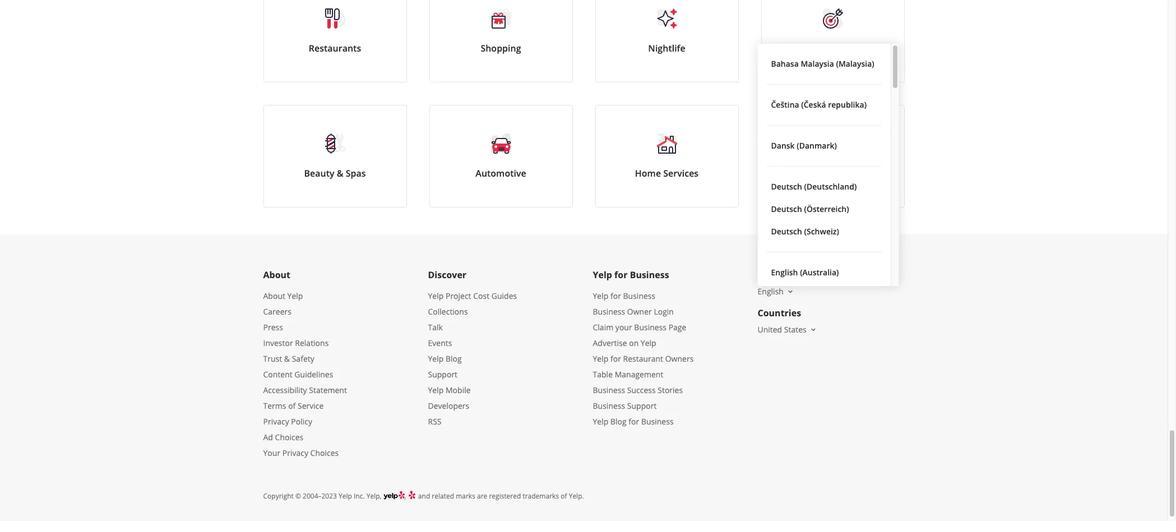 Task type: locate. For each thing, give the bounding box(es) containing it.
policy
[[291, 416, 312, 427]]

16 chevron down v2 image
[[786, 287, 795, 296], [809, 325, 818, 334]]

yelp down support 'link'
[[428, 385, 444, 395]]

yelp blog link
[[428, 353, 462, 364]]

0 vertical spatial 16 chevron down v2 image
[[786, 287, 795, 296]]

3 deutsch from the top
[[772, 226, 803, 237]]

about yelp link
[[263, 291, 303, 301]]

of up privacy policy link on the left bottom
[[288, 400, 296, 411]]

1 vertical spatial 16 chevron down v2 image
[[809, 325, 818, 334]]

states
[[785, 324, 807, 335]]

talk
[[428, 322, 443, 333]]

deutsch inside button
[[772, 204, 803, 214]]

project
[[446, 291, 471, 301]]

terms of service link
[[263, 400, 324, 411]]

shopping link
[[429, 0, 573, 82]]

mobile
[[446, 385, 471, 395]]

related
[[432, 491, 454, 501]]

1 vertical spatial &
[[284, 353, 290, 364]]

about
[[263, 269, 291, 281], [263, 291, 285, 301]]

business up "claim"
[[593, 306, 626, 317]]

čeština
[[772, 99, 800, 110]]

(schweiz)
[[805, 226, 840, 237]]

1 horizontal spatial blog
[[611, 416, 627, 427]]

yelp up collections link
[[428, 291, 444, 301]]

1 about from the top
[[263, 269, 291, 281]]

1 horizontal spatial &
[[337, 167, 344, 179]]

about up about yelp link
[[263, 269, 291, 281]]

yelp up yelp for business link
[[593, 269, 612, 281]]

ad
[[263, 432, 273, 443]]

0 vertical spatial &
[[337, 167, 344, 179]]

your privacy choices link
[[263, 448, 339, 458]]

& right trust
[[284, 353, 290, 364]]

1 horizontal spatial 16 chevron down v2 image
[[809, 325, 818, 334]]

16 chevron down v2 image inside united states dropdown button
[[809, 325, 818, 334]]

owner
[[628, 306, 652, 317]]

deutsch up deutsch (österreich)
[[772, 181, 803, 192]]

& left spas
[[337, 167, 344, 179]]

1 horizontal spatial choices
[[311, 448, 339, 458]]

dansk (danmark)
[[772, 140, 837, 151]]

1 vertical spatial about
[[263, 291, 285, 301]]

registered
[[489, 491, 521, 501]]

support down yelp blog link
[[428, 369, 458, 380]]

yelp up the table
[[593, 353, 609, 364]]

english inside button
[[772, 267, 798, 278]]

of left the yelp.
[[561, 491, 567, 501]]

0 horizontal spatial 16 chevron down v2 image
[[786, 287, 795, 296]]

business up "owner"
[[623, 291, 656, 301]]

0 horizontal spatial blog
[[446, 353, 462, 364]]

0 horizontal spatial of
[[288, 400, 296, 411]]

accessibility
[[263, 385, 307, 395]]

active
[[811, 42, 837, 54]]

home services
[[635, 167, 699, 179]]

about inside about yelp careers press investor relations trust & safety content guidelines accessibility statement terms of service privacy policy ad choices your privacy choices
[[263, 291, 285, 301]]

blog down the business support link at the bottom right
[[611, 416, 627, 427]]

restaurants
[[309, 42, 361, 54]]

1 vertical spatial support
[[628, 400, 657, 411]]

support
[[428, 369, 458, 380], [628, 400, 657, 411]]

0 horizontal spatial choices
[[275, 432, 304, 443]]

yelp right on
[[641, 338, 657, 348]]

republika)
[[829, 99, 867, 110]]

support inside yelp project cost guides collections talk events yelp blog support yelp mobile developers rss
[[428, 369, 458, 380]]

0 vertical spatial blog
[[446, 353, 462, 364]]

deutsch for deutsch (österreich)
[[772, 204, 803, 214]]

0 vertical spatial of
[[288, 400, 296, 411]]

0 vertical spatial support
[[428, 369, 458, 380]]

deutsch down deutsch (österreich)
[[772, 226, 803, 237]]

business success stories link
[[593, 385, 683, 395]]

1 horizontal spatial support
[[628, 400, 657, 411]]

1 vertical spatial english
[[758, 286, 784, 297]]

blog inside 'yelp for business business owner login claim your business page advertise on yelp yelp for restaurant owners table management business success stories business support yelp blog for business'
[[611, 416, 627, 427]]

blog up support 'link'
[[446, 353, 462, 364]]

deutsch up "deutsch (schweiz)"
[[772, 204, 803, 214]]

business down the table
[[593, 385, 626, 395]]

discover
[[428, 269, 467, 281]]

english down 'languages'
[[758, 286, 784, 297]]

čeština (česká republika) button
[[767, 94, 882, 116]]

english button
[[758, 286, 795, 297]]

and
[[418, 491, 430, 501]]

yelp down 'events' link
[[428, 353, 444, 364]]

16 chevron down v2 image down 'languages'
[[786, 287, 795, 296]]

deutsch inside deutsch (deutschland) button
[[772, 181, 803, 192]]

yelp burst image
[[408, 490, 417, 500]]

business down stories
[[642, 416, 674, 427]]

1 horizontal spatial of
[[561, 491, 567, 501]]

yelp project cost guides link
[[428, 291, 517, 301]]

yelp
[[593, 269, 612, 281], [288, 291, 303, 301], [428, 291, 444, 301], [593, 291, 609, 301], [641, 338, 657, 348], [428, 353, 444, 364], [593, 353, 609, 364], [428, 385, 444, 395], [593, 416, 609, 427], [339, 491, 352, 501]]

(australia)
[[800, 267, 839, 278]]

deutsch inside deutsch (schweiz) button
[[772, 226, 803, 237]]

1 deutsch from the top
[[772, 181, 803, 192]]

restaurants link
[[263, 0, 407, 82]]

0 vertical spatial about
[[263, 269, 291, 281]]

deutsch for deutsch (schweiz)
[[772, 226, 803, 237]]

stories
[[658, 385, 683, 395]]

english for english
[[758, 286, 784, 297]]

advertise on yelp link
[[593, 338, 657, 348]]

support inside 'yelp for business business owner login claim your business page advertise on yelp yelp for restaurant owners table management business success stories business support yelp blog for business'
[[628, 400, 657, 411]]

business support link
[[593, 400, 657, 411]]

yelp for business business owner login claim your business page advertise on yelp yelp for restaurant owners table management business success stories business support yelp blog for business
[[593, 291, 694, 427]]

statement
[[309, 385, 347, 395]]

english up english dropdown button
[[772, 267, 798, 278]]

deutsch
[[772, 181, 803, 192], [772, 204, 803, 214], [772, 226, 803, 237]]

events link
[[428, 338, 452, 348]]

0 horizontal spatial support
[[428, 369, 458, 380]]

1 vertical spatial blog
[[611, 416, 627, 427]]

are
[[477, 491, 488, 501]]

english
[[772, 267, 798, 278], [758, 286, 784, 297]]

deutsch (schweiz) button
[[767, 220, 882, 243]]

2 vertical spatial deutsch
[[772, 226, 803, 237]]

deutsch (österreich) button
[[767, 198, 882, 220]]

more
[[822, 167, 845, 179]]

yelp project cost guides collections talk events yelp blog support yelp mobile developers rss
[[428, 291, 517, 427]]

of inside about yelp careers press investor relations trust & safety content guidelines accessibility statement terms of service privacy policy ad choices your privacy choices
[[288, 400, 296, 411]]

&
[[337, 167, 344, 179], [284, 353, 290, 364]]

about up careers on the bottom of page
[[263, 291, 285, 301]]

beauty & spas link
[[263, 105, 407, 208]]

0 vertical spatial deutsch
[[772, 181, 803, 192]]

support down success
[[628, 400, 657, 411]]

0 vertical spatial english
[[772, 267, 798, 278]]

1 vertical spatial choices
[[311, 448, 339, 458]]

deutsch (deutschland) button
[[767, 176, 882, 198]]

press
[[263, 322, 283, 333]]

privacy down terms
[[263, 416, 289, 427]]

investor relations link
[[263, 338, 329, 348]]

advertise
[[593, 338, 627, 348]]

2 deutsch from the top
[[772, 204, 803, 214]]

choices down privacy policy link on the left bottom
[[275, 432, 304, 443]]

©
[[296, 491, 301, 501]]

business owner login link
[[593, 306, 674, 317]]

privacy
[[263, 416, 289, 427], [283, 448, 308, 458]]

services
[[664, 167, 699, 179]]

yelp mobile link
[[428, 385, 471, 395]]

yelp left inc.
[[339, 491, 352, 501]]

life
[[840, 42, 855, 54]]

privacy down ad choices link at left bottom
[[283, 448, 308, 458]]

yelp up careers on the bottom of page
[[288, 291, 303, 301]]

about for about
[[263, 269, 291, 281]]

0 horizontal spatial &
[[284, 353, 290, 364]]

talk link
[[428, 322, 443, 333]]

yelp,
[[367, 491, 382, 501]]

16 chevron down v2 image inside english dropdown button
[[786, 287, 795, 296]]

16 chevron down v2 image right states
[[809, 325, 818, 334]]

choices down "policy"
[[311, 448, 339, 458]]

yelp logo image
[[383, 490, 405, 501]]

1 vertical spatial deutsch
[[772, 204, 803, 214]]

content
[[263, 369, 293, 380]]

2 about from the top
[[263, 291, 285, 301]]

spas
[[346, 167, 366, 179]]

more link
[[761, 105, 905, 208]]



Task type: describe. For each thing, give the bounding box(es) containing it.
page
[[669, 322, 687, 333]]

languages
[[758, 269, 806, 281]]

management
[[615, 369, 664, 380]]

collections link
[[428, 306, 468, 317]]

about for about yelp careers press investor relations trust & safety content guidelines accessibility statement terms of service privacy policy ad choices your privacy choices
[[263, 291, 285, 301]]

yelp for restaurant owners link
[[593, 353, 694, 364]]

blog inside yelp project cost guides collections talk events yelp blog support yelp mobile developers rss
[[446, 353, 462, 364]]

english for english (australia)
[[772, 267, 798, 278]]

guidelines
[[295, 369, 333, 380]]

press link
[[263, 322, 283, 333]]

deutsch (deutschland)
[[772, 181, 857, 192]]

bahasa malaysia (malaysia)
[[772, 58, 875, 69]]

for down advertise
[[611, 353, 621, 364]]

malaysia
[[801, 58, 835, 69]]

for down the business support link at the bottom right
[[629, 416, 640, 427]]

owners
[[666, 353, 694, 364]]

dansk
[[772, 140, 795, 151]]

2004–2023
[[303, 491, 337, 501]]

cost
[[474, 291, 490, 301]]

0 vertical spatial choices
[[275, 432, 304, 443]]

marks
[[456, 491, 476, 501]]

& inside about yelp careers press investor relations trust & safety content guidelines accessibility statement terms of service privacy policy ad choices your privacy choices
[[284, 353, 290, 364]]

countries
[[758, 307, 802, 319]]

(česká
[[802, 99, 827, 110]]

(deutschland)
[[805, 181, 857, 192]]

trademarks
[[523, 491, 559, 501]]

nightlife
[[649, 42, 686, 54]]

events
[[428, 338, 452, 348]]

united
[[758, 324, 783, 335]]

success
[[628, 385, 656, 395]]

for up yelp for business link
[[615, 269, 628, 281]]

business up yelp blog for business link
[[593, 400, 626, 411]]

support link
[[428, 369, 458, 380]]

terms
[[263, 400, 286, 411]]

safety
[[292, 353, 315, 364]]

deutsch (schweiz)
[[772, 226, 840, 237]]

copyright
[[263, 491, 294, 501]]

table
[[593, 369, 613, 380]]

on
[[629, 338, 639, 348]]

relations
[[295, 338, 329, 348]]

for up business owner login link
[[611, 291, 621, 301]]

16 chevron down v2 image for united states
[[809, 325, 818, 334]]

shopping
[[481, 42, 521, 54]]

careers
[[263, 306, 292, 317]]

bahasa malaysia (malaysia) button
[[767, 53, 882, 75]]

your
[[263, 448, 281, 458]]

yelp for business
[[593, 269, 670, 281]]

& inside beauty & spas link
[[337, 167, 344, 179]]

claim
[[593, 322, 614, 333]]

yelp up "claim"
[[593, 291, 609, 301]]

rss
[[428, 416, 442, 427]]

(danmark)
[[797, 140, 837, 151]]

inc.
[[354, 491, 365, 501]]

english (australia)
[[772, 267, 839, 278]]

(malaysia)
[[837, 58, 875, 69]]

united states
[[758, 324, 807, 335]]

trust & safety link
[[263, 353, 315, 364]]

home
[[635, 167, 661, 179]]

0 vertical spatial privacy
[[263, 416, 289, 427]]

rss link
[[428, 416, 442, 427]]

yelp.
[[569, 491, 584, 501]]

service
[[298, 400, 324, 411]]

your
[[616, 322, 633, 333]]

automotive
[[476, 167, 527, 179]]

copyright © 2004–2023 yelp inc. yelp,
[[263, 491, 382, 501]]

trust
[[263, 353, 282, 364]]

1 vertical spatial of
[[561, 491, 567, 501]]

english (australia) button
[[767, 261, 882, 284]]

yelp down the business support link at the bottom right
[[593, 416, 609, 427]]

16 chevron down v2 image for english
[[786, 287, 795, 296]]

bahasa
[[772, 58, 799, 69]]

developers
[[428, 400, 470, 411]]

beauty
[[304, 167, 335, 179]]

claim your business page link
[[593, 322, 687, 333]]

business up yelp for business link
[[630, 269, 670, 281]]

investor
[[263, 338, 293, 348]]

yelp inside about yelp careers press investor relations trust & safety content guidelines accessibility statement terms of service privacy policy ad choices your privacy choices
[[288, 291, 303, 301]]

active life link
[[761, 0, 905, 82]]

automotive link
[[429, 105, 573, 208]]

content guidelines link
[[263, 369, 333, 380]]

1 vertical spatial privacy
[[283, 448, 308, 458]]

čeština (česká republika)
[[772, 99, 867, 110]]

nightlife link
[[595, 0, 739, 82]]

about yelp careers press investor relations trust & safety content guidelines accessibility statement terms of service privacy policy ad choices your privacy choices
[[263, 291, 347, 458]]

business down "owner"
[[635, 322, 667, 333]]

deutsch for deutsch (deutschland)
[[772, 181, 803, 192]]

and related marks are registered trademarks of yelp.
[[417, 491, 584, 501]]

guides
[[492, 291, 517, 301]]

ad choices link
[[263, 432, 304, 443]]

yelp for business link
[[593, 291, 656, 301]]



Task type: vqa. For each thing, say whether or not it's contained in the screenshot.
Ridge
no



